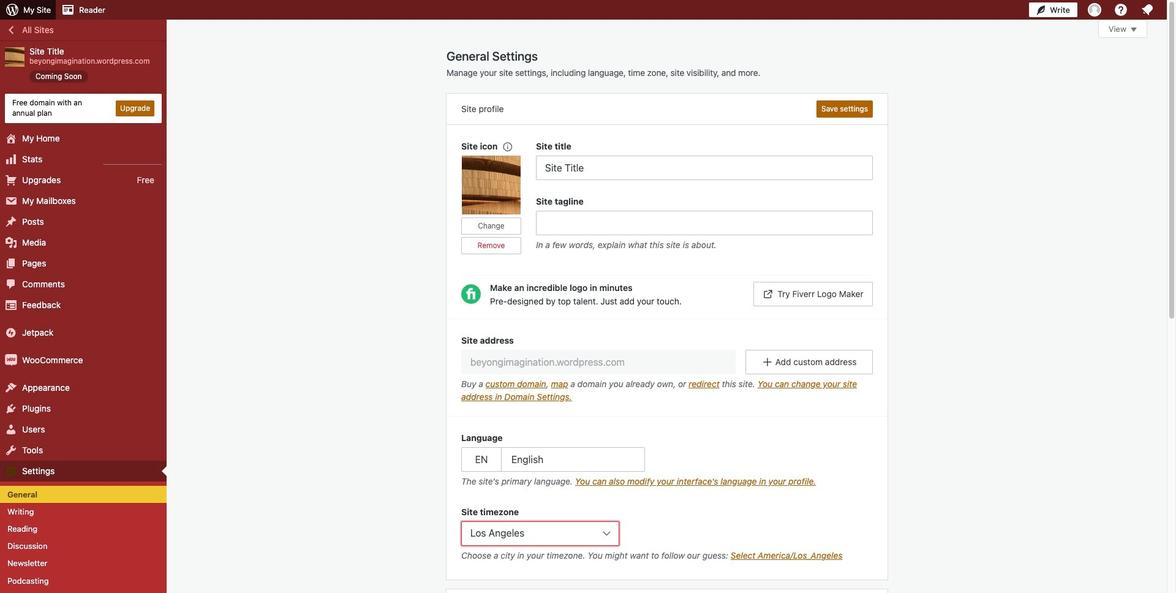 Task type: describe. For each thing, give the bounding box(es) containing it.
manage your notifications image
[[1140, 2, 1155, 17]]

highest hourly views 0 image
[[104, 157, 162, 165]]

closed image
[[1131, 28, 1137, 32]]

more information image
[[502, 141, 513, 152]]



Task type: locate. For each thing, give the bounding box(es) containing it.
0 vertical spatial img image
[[5, 326, 17, 339]]

my profile image
[[1088, 3, 1102, 17]]

group
[[461, 140, 536, 269], [536, 140, 873, 180], [536, 195, 873, 254], [447, 319, 888, 417], [461, 431, 873, 491], [461, 505, 873, 565]]

1 vertical spatial img image
[[5, 354, 17, 366]]

help image
[[1114, 2, 1129, 17]]

main content
[[447, 20, 1148, 593]]

img image
[[5, 326, 17, 339], [5, 354, 17, 366]]

2 img image from the top
[[5, 354, 17, 366]]

fiverr small logo image
[[461, 284, 481, 304]]

None text field
[[536, 156, 873, 180], [536, 211, 873, 235], [461, 350, 736, 374], [536, 156, 873, 180], [536, 211, 873, 235], [461, 350, 736, 374]]

1 img image from the top
[[5, 326, 17, 339]]



Task type: vqa. For each thing, say whether or not it's contained in the screenshot.
Search Search Box at the top
no



